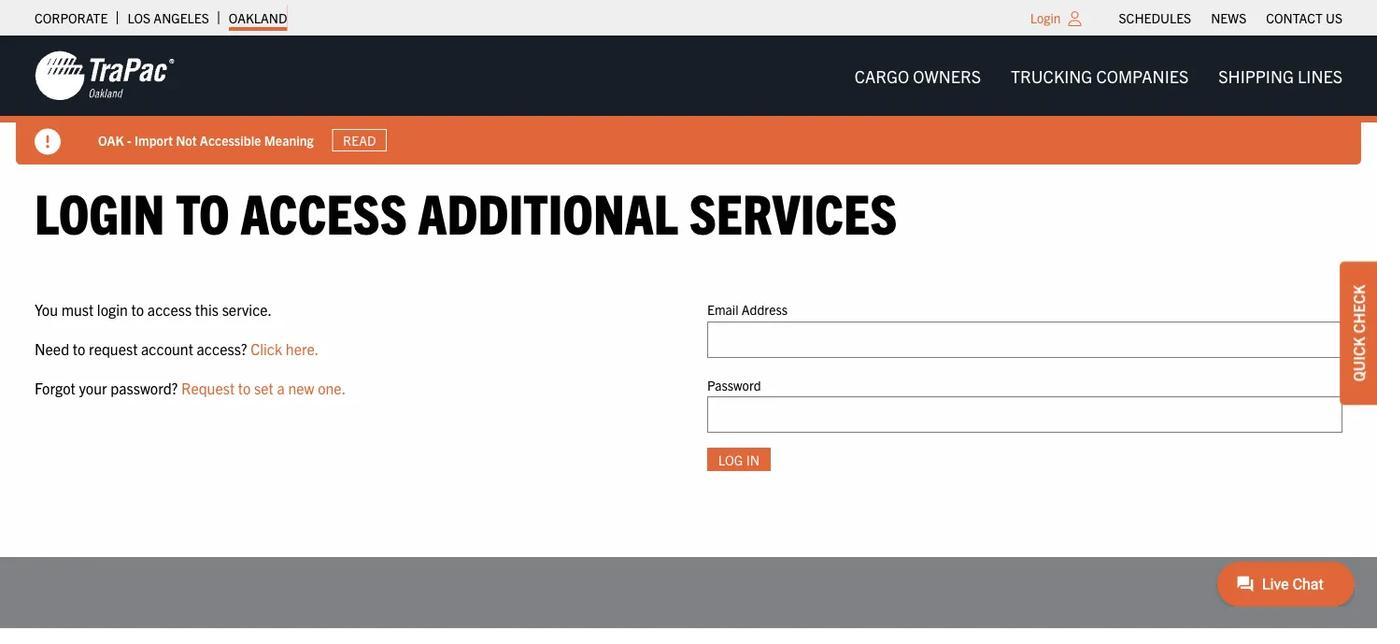 Task type: describe. For each thing, give the bounding box(es) containing it.
new
[[288, 378, 315, 397]]

email
[[708, 301, 739, 318]]

forgot your password? request to set a new one.
[[35, 378, 346, 397]]

login for login to access additional services
[[35, 177, 165, 245]]

oak - import not accessible meaning
[[98, 131, 314, 148]]

cargo owners
[[855, 65, 981, 86]]

login
[[97, 300, 128, 319]]

password?
[[110, 378, 178, 397]]

shipping lines link
[[1204, 57, 1358, 95]]

owners
[[914, 65, 981, 86]]

los angeles link
[[127, 5, 209, 31]]

check
[[1350, 285, 1368, 333]]

login to access additional services
[[35, 177, 898, 245]]

request to set a new one. link
[[181, 378, 346, 397]]

corporate
[[35, 9, 108, 26]]

forgot
[[35, 378, 75, 397]]

news link
[[1212, 5, 1247, 31]]

additional
[[418, 177, 679, 245]]

banner containing cargo owners
[[0, 36, 1378, 165]]

schedules
[[1119, 9, 1192, 26]]

your
[[79, 378, 107, 397]]

trucking companies
[[1011, 65, 1189, 86]]

you must login to access this service.
[[35, 300, 272, 319]]

oakland image
[[35, 50, 175, 102]]

corporate link
[[35, 5, 108, 31]]

solid image
[[35, 129, 61, 155]]

us
[[1326, 9, 1343, 26]]

trucking companies link
[[996, 57, 1204, 95]]

need
[[35, 339, 69, 358]]

services
[[690, 177, 898, 245]]

-
[[127, 131, 132, 148]]

set
[[254, 378, 274, 397]]

need to request account access? click here.
[[35, 339, 319, 358]]

to down "oak - import not accessible meaning"
[[176, 177, 230, 245]]

to left set
[[238, 378, 251, 397]]

accessible
[[200, 131, 261, 148]]

oak
[[98, 131, 124, 148]]

service.
[[222, 300, 272, 319]]

quick check link
[[1340, 261, 1378, 405]]

cargo owners link
[[840, 57, 996, 95]]

login to access additional services main content
[[16, 177, 1362, 501]]

contact
[[1267, 9, 1323, 26]]

oakland link
[[229, 5, 287, 31]]

here.
[[286, 339, 319, 358]]



Task type: vqa. For each thing, say whether or not it's contained in the screenshot.
submit
yes



Task type: locate. For each thing, give the bounding box(es) containing it.
to right login
[[131, 300, 144, 319]]

quick
[[1350, 337, 1368, 382]]

schedules link
[[1119, 5, 1192, 31]]

you
[[35, 300, 58, 319]]

cargo
[[855, 65, 910, 86]]

this
[[195, 300, 219, 319]]

read link
[[332, 129, 387, 152]]

none submit inside login to access additional services main content
[[708, 448, 771, 471]]

to
[[176, 177, 230, 245], [131, 300, 144, 319], [73, 339, 85, 358], [238, 378, 251, 397]]

news
[[1212, 9, 1247, 26]]

access
[[241, 177, 407, 245]]

to right need
[[73, 339, 85, 358]]

meaning
[[264, 131, 314, 148]]

los angeles
[[127, 9, 209, 26]]

account
[[141, 339, 193, 358]]

menu bar down light icon
[[840, 57, 1358, 95]]

menu bar
[[1110, 5, 1353, 31], [840, 57, 1358, 95]]

access
[[148, 300, 192, 319]]

menu bar up the shipping
[[1110, 5, 1353, 31]]

login link
[[1031, 9, 1061, 26]]

menu bar containing cargo owners
[[840, 57, 1358, 95]]

angeles
[[154, 9, 209, 26]]

oakland
[[229, 9, 287, 26]]

menu bar inside banner
[[840, 57, 1358, 95]]

shipping
[[1219, 65, 1295, 86]]

Email Address text field
[[708, 321, 1343, 358]]

trucking
[[1011, 65, 1093, 86]]

0 horizontal spatial login
[[35, 177, 165, 245]]

shipping lines
[[1219, 65, 1343, 86]]

footer
[[0, 557, 1378, 629]]

login left light icon
[[1031, 9, 1061, 26]]

login inside main content
[[35, 177, 165, 245]]

contact us link
[[1267, 5, 1343, 31]]

light image
[[1069, 11, 1082, 26]]

None submit
[[708, 448, 771, 471]]

import
[[135, 131, 173, 148]]

quick check
[[1350, 285, 1368, 382]]

login for login 'link'
[[1031, 9, 1061, 26]]

email address
[[708, 301, 788, 318]]

0 vertical spatial login
[[1031, 9, 1061, 26]]

read
[[343, 132, 376, 149]]

menu bar containing schedules
[[1110, 5, 1353, 31]]

must
[[61, 300, 94, 319]]

companies
[[1097, 65, 1189, 86]]

login down oak
[[35, 177, 165, 245]]

login
[[1031, 9, 1061, 26], [35, 177, 165, 245]]

los
[[127, 9, 151, 26]]

one.
[[318, 378, 346, 397]]

request
[[181, 378, 235, 397]]

banner
[[0, 36, 1378, 165]]

1 horizontal spatial login
[[1031, 9, 1061, 26]]

a
[[277, 378, 285, 397]]

not
[[176, 131, 197, 148]]

0 vertical spatial menu bar
[[1110, 5, 1353, 31]]

1 vertical spatial menu bar
[[840, 57, 1358, 95]]

password
[[708, 376, 761, 393]]

request
[[89, 339, 138, 358]]

lines
[[1298, 65, 1343, 86]]

access?
[[197, 339, 247, 358]]

click
[[251, 339, 282, 358]]

1 vertical spatial login
[[35, 177, 165, 245]]

click here. link
[[251, 339, 319, 358]]

address
[[742, 301, 788, 318]]

Password password field
[[708, 396, 1343, 433]]

contact us
[[1267, 9, 1343, 26]]



